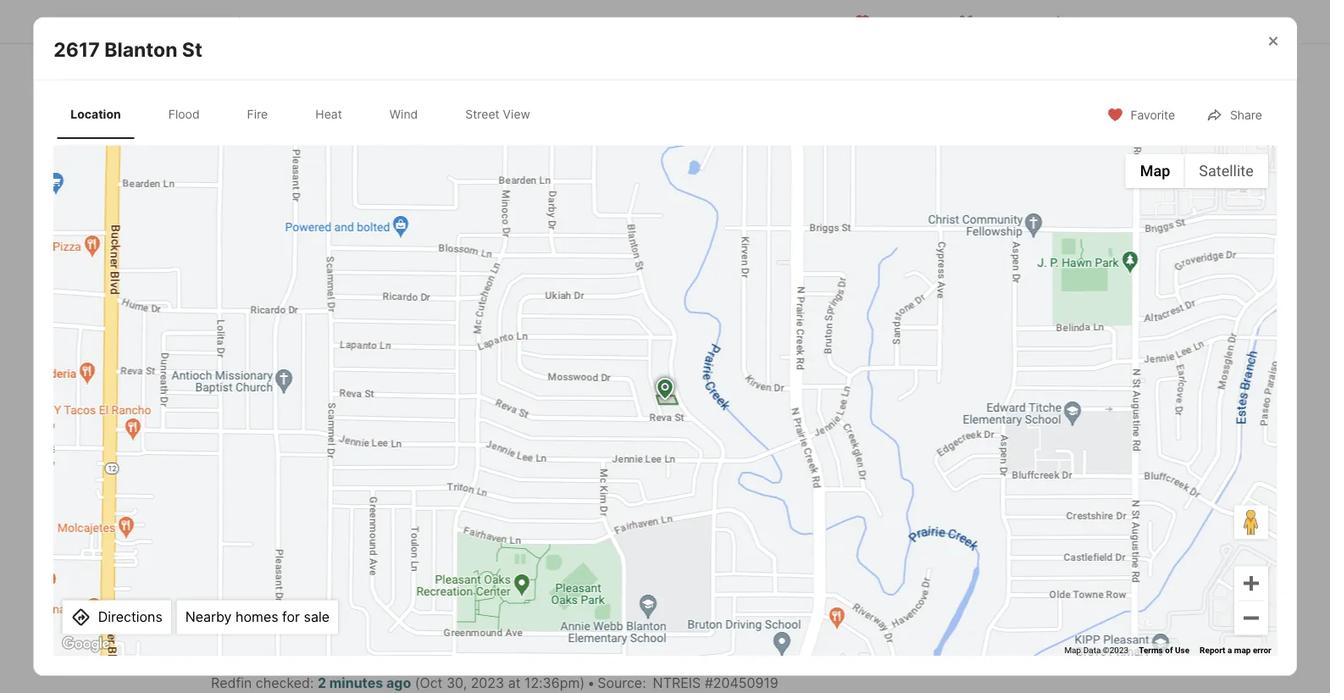 Task type: describe. For each thing, give the bounding box(es) containing it.
3
[[580, 274, 589, 290]]

is inside the seller has accepted an offer, and this property is now
[[990, 149, 1000, 165]]

469-
[[960, 462, 994, 479]]

blanton for 2617 blanton st , dallas , tx 75227
[[246, 75, 297, 91]]

2617 for 2617 blanton st , dallas , tx 75227
[[211, 75, 243, 91]]

favorite button for x-out
[[840, 4, 937, 39]]

1 vertical spatial for
[[211, 457, 229, 474]]

tami for tami carter typically replies in about
[[948, 250, 975, 265]]

google image
[[58, 634, 114, 656]]

4605
[[329, 641, 363, 657]]

heat tab
[[302, 94, 356, 136]]

holds
[[792, 437, 826, 453]]

0 vertical spatial potential
[[337, 274, 393, 290]]

30,
[[447, 675, 467, 691]]

tab list for x-out
[[211, 0, 768, 43]]

brilliance.
[[603, 315, 664, 331]]

nearby homes for sale button
[[177, 601, 338, 634]]

street view tab
[[452, 94, 544, 136]]

about
[[1002, 268, 1034, 282]]

fire
[[247, 107, 268, 122]]

map for map
[[1141, 162, 1171, 180]]

5 minutes
[[1038, 268, 1095, 282]]

©2023
[[1103, 645, 1129, 655]]

nearby homes for sale
[[185, 609, 330, 626]]

per
[[277, 540, 298, 557]]

favorite for share
[[1131, 108, 1176, 123]]

features
[[437, 335, 490, 352]]

this down back
[[429, 396, 452, 413]]

1 horizontal spatial to
[[498, 315, 511, 331]]

1 vertical spatial share button
[[1192, 97, 1277, 132]]

garage
[[571, 382, 615, 399]]

1 horizontal spatial two-
[[387, 294, 417, 311]]

and up highways,
[[655, 396, 679, 413]]

this left 3
[[553, 274, 577, 290]]

and down highways,
[[659, 437, 683, 453]]

provides
[[308, 416, 363, 433]]

days
[[260, 382, 291, 399]]

$265,000
[[211, 114, 307, 137]]

ask
[[938, 418, 964, 435]]

lbj,
[[211, 437, 238, 453]]

corporation
[[470, 607, 546, 623]]

property details tab
[[407, 3, 535, 43]]

home up incredible
[[315, 220, 368, 244]]

in left 3
[[538, 274, 549, 290]]

perfect
[[545, 376, 592, 392]]

agent
[[632, 501, 669, 517]]

ft
[[618, 140, 631, 156]]

2023
[[471, 675, 504, 691]]

0 horizontal spatial •
[[411, 607, 419, 623]]

and down appeal,
[[779, 335, 803, 352]]

at
[[508, 675, 521, 691]]

bed,
[[593, 274, 621, 290]]

flood tab
[[155, 94, 213, 136]]

and inside the seller has accepted an offer, and this property is now
[[875, 149, 899, 165]]

overview tab
[[312, 3, 407, 43]]

positioned
[[721, 396, 788, 413]]

nearby
[[185, 609, 232, 626]]

location tab
[[57, 94, 134, 136]]

0 horizontal spatial car
[[352, 396, 372, 413]]

0 horizontal spatial your
[[287, 457, 316, 474]]

feed
[[264, 15, 293, 30]]

bones,
[[256, 315, 299, 331]]

it
[[296, 416, 304, 433]]

retail,
[[467, 416, 502, 433]]

est.
[[211, 141, 232, 156]]

and down convenience
[[586, 416, 610, 433]]

0 horizontal spatial two-
[[322, 396, 352, 413]]

home down including
[[752, 437, 788, 453]]

and down incredible
[[287, 294, 311, 311]]

boasting
[[710, 274, 765, 290]]

80.
[[346, 437, 366, 453]]

0 horizontal spatial to
[[450, 416, 463, 433]]

and left dryer
[[610, 461, 634, 478]]

highways,
[[654, 416, 718, 433]]

tami carter link
[[948, 214, 1026, 230]]

covered
[[450, 376, 502, 392]]

redfin down contact:
[[211, 675, 252, 691]]

yard,
[[314, 335, 346, 352]]

a left rear
[[244, 396, 252, 413]]

map data ©2023
[[1065, 645, 1129, 655]]

front
[[279, 335, 310, 352]]

pending .
[[1034, 149, 1093, 165]]

menu bar inside '2617 blanton st' dialog
[[1126, 154, 1269, 188]]

this down bed,
[[593, 294, 617, 311]]

0 vertical spatial for
[[596, 376, 614, 392]]

central,
[[264, 437, 314, 453]]

on right the days
[[294, 382, 310, 399]]

history
[[613, 15, 652, 30]]

and down provides
[[318, 437, 342, 453]]

living up rear
[[265, 376, 299, 392]]

Write a message... text field
[[890, 318, 1084, 379]]

or
[[918, 462, 931, 479]]

the down brilliance. at left top
[[644, 335, 665, 352]]

buyer's agent fee link
[[582, 501, 693, 517]]

carter for tami carter typically replies in about
[[978, 250, 1014, 265]]

favorite button for share
[[1093, 97, 1190, 132]]

single-family
[[242, 422, 325, 438]]

personal
[[393, 315, 448, 331]]

equipped
[[701, 294, 761, 311]]

the down the retail,
[[485, 437, 506, 453]]

1963
[[288, 461, 320, 478]]

room
[[742, 335, 775, 352]]

487-
[[994, 462, 1026, 479]]

1 horizontal spatial ft
[[321, 540, 331, 557]]

ceramic
[[519, 335, 569, 352]]

property details
[[426, 15, 515, 30]]

curb
[[728, 315, 757, 331]]

$265,000 est. $2,225 /mo get pre-approved
[[211, 114, 403, 156]]

5
[[1038, 268, 1045, 282]]

2 baths
[[517, 114, 553, 156]]

in right 'floors'
[[369, 355, 380, 372]]

washer
[[559, 461, 606, 478]]

sq
[[597, 140, 614, 156]]

a up awaiting
[[315, 294, 323, 311]]

783-
[[298, 641, 329, 657]]

areas
[[248, 294, 283, 311]]

1 vertical spatial expansive
[[347, 376, 412, 392]]

large
[[669, 335, 701, 352]]

0 vertical spatial expansive
[[211, 335, 275, 352]]

0 horizontal spatial family
[[287, 422, 325, 438]]

pre-
[[323, 141, 348, 156]]

replies
[[948, 268, 985, 282]]

x-out button
[[944, 4, 1028, 39]]

the down premium
[[384, 355, 405, 372]]

garage,
[[376, 396, 425, 413]]

seller
[[904, 129, 938, 145]]

beds
[[444, 140, 476, 156]]

10
[[242, 382, 256, 399]]

this up incredible
[[274, 220, 310, 244]]

directions
[[98, 609, 163, 626]]

with
[[211, 396, 240, 413]]

satellite
[[1200, 162, 1254, 180]]

9,060 sq ft lot
[[242, 501, 331, 517]]

listed by kevin curran • redfin corporation
[[260, 607, 546, 623]]

discover
[[211, 274, 267, 290]]

blanton for 2617 blanton st
[[104, 38, 178, 61]]

checked:
[[256, 675, 314, 691]]

1 vertical spatial sq
[[302, 540, 317, 557]]

data
[[1084, 645, 1101, 655]]

agent
[[1025, 232, 1058, 247]]

sale & tax history tab
[[535, 3, 671, 43]]

get
[[300, 141, 321, 156]]

2617 blanton st dialog
[[18, 0, 1320, 693]]

redfin right curran
[[425, 607, 466, 623]]

redfin down 'floors'
[[314, 382, 355, 399]]

unmatched
[[425, 274, 497, 290]]

and up the days
[[262, 355, 286, 372]]

pending
[[1034, 149, 1086, 165]]

the down 'floors'
[[322, 376, 343, 392]]

offers
[[495, 396, 533, 413]]

2617 for 2617 blanton st
[[54, 38, 100, 61]]



Task type: locate. For each thing, give the bounding box(es) containing it.
map for map data ©2023
[[1065, 645, 1082, 655]]

0 horizontal spatial ft
[[301, 501, 311, 517]]

2 , from the left
[[361, 75, 364, 91]]

1 horizontal spatial share button
[[1192, 97, 1277, 132]]

map
[[1235, 645, 1251, 655]]

0 horizontal spatial area.
[[497, 355, 528, 372]]

potential down major
[[599, 437, 655, 453]]

blanton up flood in the top left of the page
[[104, 38, 178, 61]]

kitchen down 'floor'
[[575, 355, 622, 372]]

0 horizontal spatial kitchen
[[211, 355, 258, 372]]

and down central,
[[260, 457, 284, 474]]

1 horizontal spatial is
[[990, 149, 1000, 165]]

0 horizontal spatial 2617 blanton st, dallas, tx 75227 image
[[211, 0, 848, 21]]

home down covered at the left bottom of the page
[[456, 396, 492, 413]]

(oct
[[415, 675, 443, 691]]

0 horizontal spatial value
[[500, 274, 534, 290]]

10 days on redfin
[[242, 382, 355, 399]]

1 vertical spatial minutes
[[329, 675, 383, 691]]

with down two
[[765, 294, 792, 311]]

2 2617 blanton st, dallas, tx 75227 image from the left
[[854, 0, 1120, 21]]

for inside button
[[282, 609, 300, 626]]

about
[[211, 220, 270, 244]]

wind tab
[[376, 94, 432, 136]]

offer,
[[1052, 129, 1085, 145]]

1 vertical spatial with
[[626, 355, 653, 372]]

on right out
[[465, 437, 481, 453]]

sale
[[554, 15, 578, 30]]

1 horizontal spatial car
[[417, 294, 437, 311]]

lot
[[315, 501, 331, 517]]

a left map
[[1228, 645, 1233, 655]]

1 horizontal spatial family
[[684, 376, 722, 392]]

home right bath
[[670, 274, 706, 290]]

for down lbj,
[[211, 457, 229, 474]]

family
[[684, 376, 722, 392], [287, 422, 325, 438]]

terms of use
[[1139, 645, 1190, 655]]

2 kitchen from the left
[[575, 355, 622, 372]]

,
[[315, 75, 319, 91], [361, 75, 364, 91]]

minutes
[[1048, 268, 1095, 282], [329, 675, 383, 691]]

1 horizontal spatial blanton
[[246, 75, 297, 91]]

this down seller
[[903, 149, 927, 165]]

hookups
[[676, 461, 731, 478]]

2617 up "location"
[[54, 38, 100, 61]]

0 vertical spatial minutes
[[1048, 268, 1095, 282]]

st inside dialog
[[182, 38, 202, 61]]

share button up satellite popup button
[[1192, 97, 1277, 132]]

minutes right 5
[[1048, 268, 1095, 282]]

in right built
[[273, 461, 285, 478]]

terms
[[1139, 645, 1163, 655]]

st up heat tab in the left of the page
[[300, 75, 315, 91]]

1 vertical spatial st
[[300, 75, 315, 91]]

two- up personal
[[387, 294, 417, 311]]

1 vertical spatial your
[[287, 457, 316, 474]]

1 vertical spatial tami
[[948, 250, 975, 265]]

1 vertical spatial favorite button
[[1093, 97, 1190, 132]]

0 vertical spatial car
[[417, 294, 437, 311]]

redfin
[[985, 232, 1021, 247], [314, 382, 355, 399], [425, 607, 466, 623], [211, 675, 252, 691]]

listed
[[260, 607, 299, 623]]

2617 inside dialog
[[54, 38, 100, 61]]

0 vertical spatial share
[[1073, 15, 1105, 29]]

dallas down tami carter link
[[948, 232, 982, 247]]

in up unlock
[[535, 294, 546, 311]]

curran
[[363, 607, 408, 623]]

blanton inside dialog
[[104, 38, 178, 61]]

$152
[[242, 540, 273, 557]]

75-
[[242, 437, 264, 453]]

a inside dialog
[[1228, 645, 1233, 655]]

1 horizontal spatial minutes
[[1048, 268, 1095, 282]]

2 right bed,
[[625, 274, 633, 290]]

like
[[493, 335, 515, 352]]

car up personal
[[417, 294, 437, 311]]

3%
[[559, 501, 578, 517]]

for up convenience
[[596, 376, 614, 392]]

0 vertical spatial ft
[[301, 501, 311, 517]]

entry
[[285, 396, 318, 413]]

map left data
[[1065, 645, 1082, 655]]

share button
[[1035, 4, 1120, 39], [1192, 97, 1277, 132]]

0 horizontal spatial ,
[[315, 75, 319, 91]]

1 vertical spatial blanton
[[246, 75, 297, 91]]

1 horizontal spatial •
[[588, 675, 595, 691]]

ft right per
[[321, 540, 331, 557]]

1 horizontal spatial with
[[765, 294, 792, 311]]

is inside discover incredible potential and unmatched value in this 3 bed, 2 bath home boasting two living areas and a spacious two-car garage. move-in ready, this residence is equipped with strong bones, awaiting your personal design to unlock its full brilliance. beautiful curb appeal, expansive front yard, and premium features like ceramic tile floor in the large living room and kitchen and wood floors in the second living area. galley kitchen with breakfast area. enjoy outdoor living on the expansive back covered patio, perfect for bbqs and family gatherings. with a rear entry two-car garage, this home offers both convenience and style. positioned strategically, it provides easy access to retail, restaurants, and major highways, including 635- lbj, 75-central, and 80. don't miss out on the extraordinary potential and value this home holds for you and your family!
[[687, 294, 697, 311]]

potential up spacious
[[337, 274, 393, 290]]

0 horizontal spatial potential
[[337, 274, 393, 290]]

beautiful
[[668, 315, 724, 331]]

share inside '2617 blanton st' dialog
[[1231, 108, 1263, 123]]

0 horizontal spatial favorite
[[878, 15, 922, 29]]

carter inside tami carter dallas redfin agent
[[984, 214, 1026, 230]]

property
[[426, 15, 475, 30]]

0 vertical spatial map
[[1141, 162, 1171, 180]]

enjoy
[[757, 355, 792, 372]]

expansive
[[211, 335, 275, 352], [347, 376, 412, 392]]

in inside tami carter typically replies in about
[[989, 268, 999, 282]]

1 horizontal spatial st
[[300, 75, 315, 91]]

0 vertical spatial your
[[361, 315, 389, 331]]

2 vertical spatial for
[[282, 609, 300, 626]]

0 vertical spatial tab list
[[211, 0, 768, 43]]

family inside discover incredible potential and unmatched value in this 3 bed, 2 bath home boasting two living areas and a spacious two-car garage. move-in ready, this residence is equipped with strong bones, awaiting your personal design to unlock its full brilliance. beautiful curb appeal, expansive front yard, and premium features like ceramic tile floor in the large living room and kitchen and wood floors in the second living area. galley kitchen with breakfast area. enjoy outdoor living on the expansive back covered patio, perfect for bbqs and family gatherings. with a rear entry two-car garage, this home offers both convenience and style. positioned strategically, it provides easy access to retail, restaurants, and major highways, including 635- lbj, 75-central, and 80. don't miss out on the extraordinary potential and value this home holds for you and your family!
[[684, 376, 722, 392]]

typically
[[1017, 250, 1064, 265]]

1 horizontal spatial value
[[687, 437, 721, 453]]

1 horizontal spatial sq
[[302, 540, 317, 557]]

tami inside tami carter typically replies in about
[[948, 250, 975, 265]]

1 vertical spatial dallas
[[948, 232, 982, 247]]

both
[[537, 396, 566, 413]]

to up out
[[450, 416, 463, 433]]

0 vertical spatial two-
[[387, 294, 417, 311]]

1 , from the left
[[315, 75, 319, 91]]

share button right out on the top of page
[[1035, 4, 1120, 39]]

carter inside tami carter typically replies in about
[[978, 250, 1014, 265]]

with up bbqs
[[626, 355, 653, 372]]

0 horizontal spatial blanton
[[104, 38, 178, 61]]

sq right per
[[302, 540, 317, 557]]

tab list inside '2617 blanton st' dialog
[[54, 90, 561, 139]]

0 vertical spatial with
[[765, 294, 792, 311]]

0 horizontal spatial favorite button
[[840, 4, 937, 39]]

0 horizontal spatial 2617
[[54, 38, 100, 61]]

use
[[1175, 645, 1190, 655]]

2 up the baths link
[[517, 114, 529, 137]]

major
[[614, 416, 650, 433]]

sq right 9,060
[[282, 501, 298, 517]]

1 vertical spatial •
[[588, 675, 595, 691]]

in down brilliance. at left top
[[629, 335, 640, 352]]

2 area. from the left
[[722, 355, 753, 372]]

0 vertical spatial favorite
[[878, 15, 922, 29]]

.
[[1090, 149, 1093, 165]]

report
[[1200, 645, 1226, 655]]

expansive down "strong"
[[211, 335, 275, 352]]

homes
[[236, 609, 279, 626]]

0 vertical spatial value
[[500, 274, 534, 290]]

2 inside 2 baths
[[517, 114, 529, 137]]

0 vertical spatial •
[[411, 607, 419, 623]]

this down including
[[725, 437, 748, 453]]

family down entry on the left bottom of the page
[[287, 422, 325, 438]]

blanton up "fire"
[[246, 75, 297, 91]]

0 vertical spatial st
[[182, 38, 202, 61]]

blanton
[[104, 38, 178, 61], [246, 75, 297, 91]]

dallas redfin agenttami carter image
[[875, 214, 935, 273]]

your down spacious
[[361, 315, 389, 331]]

redfin down tami carter link
[[985, 232, 1021, 247]]

• left source:
[[588, 675, 595, 691]]

appeal,
[[761, 315, 808, 331]]

/mo
[[275, 141, 297, 156]]

share for bottommost share button
[[1231, 108, 1263, 123]]

and up personal
[[397, 274, 421, 290]]

two-
[[387, 294, 417, 311], [322, 396, 352, 413]]

1 horizontal spatial potential
[[599, 437, 655, 453]]

your
[[361, 315, 389, 331], [287, 457, 316, 474]]

1 vertical spatial favorite
[[1131, 108, 1176, 123]]

menu bar containing map
[[1126, 154, 1269, 188]]

#
[[705, 675, 713, 691]]

0 horizontal spatial share button
[[1035, 4, 1120, 39]]

menu bar
[[1126, 154, 1269, 188]]

on
[[303, 376, 319, 392], [294, 382, 310, 399], [465, 437, 481, 453]]

2 down 783-
[[318, 675, 326, 691]]

tab list containing feed
[[211, 0, 768, 43]]

to up 'like'
[[498, 315, 511, 331]]

awaiting
[[303, 315, 357, 331]]

1 horizontal spatial favorite button
[[1093, 97, 1190, 132]]

tx
[[368, 75, 386, 91]]

dallas inside tami carter dallas redfin agent
[[948, 232, 982, 247]]

tami for tami carter dallas redfin agent
[[948, 214, 980, 230]]

ft left lot
[[301, 501, 311, 517]]

1 vertical spatial value
[[687, 437, 721, 453]]

1 horizontal spatial 2617
[[211, 75, 243, 91]]

tami inside tami carter dallas redfin agent
[[948, 214, 980, 230]]

2617 blanton st, dallas, tx 75227 image
[[211, 0, 848, 21], [854, 0, 1120, 21]]

1 vertical spatial carter
[[978, 250, 1014, 265]]

0 vertical spatial dallas
[[322, 75, 361, 91]]

tile
[[573, 335, 592, 352]]

tab list containing location
[[54, 90, 561, 139]]

1 vertical spatial two-
[[322, 396, 352, 413]]

approved
[[348, 141, 403, 156]]

0 vertical spatial 2617
[[54, 38, 100, 61]]

1 horizontal spatial favorite
[[1131, 108, 1176, 123]]

carter down tami carter dallas redfin agent
[[978, 250, 1014, 265]]

2 tami from the top
[[948, 250, 975, 265]]

galley
[[532, 355, 572, 372]]

1 2617 blanton st, dallas, tx 75227 image from the left
[[211, 0, 848, 21]]

2 horizontal spatial for
[[596, 376, 614, 392]]

&
[[581, 15, 589, 30]]

spaces
[[619, 382, 665, 399]]

kevin curran image
[[211, 591, 253, 634]]

wind
[[390, 107, 418, 122]]

1 area. from the left
[[497, 355, 528, 372]]

1 vertical spatial share
[[1231, 108, 1263, 123]]

an
[[1033, 129, 1048, 145]]

0 vertical spatial carter
[[984, 214, 1026, 230]]

0 vertical spatial blanton
[[104, 38, 178, 61]]

0 vertical spatial family
[[684, 376, 722, 392]]

your down central,
[[287, 457, 316, 474]]

bbqs
[[617, 376, 652, 392]]

0 vertical spatial favorite button
[[840, 4, 937, 39]]

1 vertical spatial tab list
[[54, 90, 561, 139]]

and down breakfast
[[656, 376, 680, 392]]

tami up replies
[[948, 250, 975, 265]]

1 horizontal spatial dallas
[[948, 232, 982, 247]]

full
[[580, 315, 599, 331]]

map region
[[18, 0, 1320, 693]]

car up easy
[[352, 396, 372, 413]]

1 horizontal spatial kitchen
[[575, 355, 622, 372]]

living up covered at the left bottom of the page
[[460, 355, 493, 372]]

20450919
[[713, 675, 779, 691]]

this inside the seller has accepted an offer, and this property is now
[[903, 149, 927, 165]]

redfin checked: 2 minutes ago (oct 30, 2023 at 12:36pm) • source: ntreis # 20450919
[[211, 675, 779, 691]]

living down curb
[[705, 335, 738, 352]]

sq ft
[[597, 140, 631, 156]]

2 down galley
[[559, 382, 567, 399]]

value up move-
[[500, 274, 534, 290]]

value up hookups
[[687, 437, 721, 453]]

tab list for share
[[54, 90, 561, 139]]

1 vertical spatial car
[[352, 396, 372, 413]]

1 horizontal spatial ,
[[361, 75, 364, 91]]

carter up agent
[[984, 214, 1026, 230]]

is up beautiful
[[687, 294, 697, 311]]

3% buyer's agent fee
[[559, 501, 693, 517]]

1 vertical spatial potential
[[599, 437, 655, 453]]

0 vertical spatial share button
[[1035, 4, 1120, 39]]

st for 2617 blanton st
[[182, 38, 202, 61]]

feed link
[[231, 13, 293, 33]]

expansive up garage,
[[347, 376, 412, 392]]

garage.
[[441, 294, 490, 311]]

1 vertical spatial is
[[687, 294, 697, 311]]

favorite for x-out
[[878, 15, 922, 29]]

favorite inside '2617 blanton st' dialog
[[1131, 108, 1176, 123]]

carter for tami carter dallas redfin agent
[[984, 214, 1026, 230]]

including
[[722, 416, 780, 433]]

, up heat
[[315, 75, 319, 91]]

have questions?
[[875, 181, 1000, 200]]

flood
[[168, 107, 200, 122]]

in left about
[[989, 268, 999, 282]]

a right ask
[[967, 418, 975, 435]]

1 horizontal spatial area.
[[722, 355, 753, 372]]

1 kitchen from the left
[[211, 355, 258, 372]]

1 vertical spatial map
[[1065, 645, 1082, 655]]

family up style.
[[684, 376, 722, 392]]

restaurants,
[[506, 416, 582, 433]]

washer and dryer hookups
[[559, 461, 731, 478]]

0 horizontal spatial map
[[1065, 645, 1082, 655]]

dallas up heat
[[322, 75, 361, 91]]

a inside button
[[967, 418, 975, 435]]

share for the left share button
[[1073, 15, 1105, 29]]

, left 'tx'
[[361, 75, 364, 91]]

0 vertical spatial sq
[[282, 501, 298, 517]]

2617 blanton st element
[[54, 17, 223, 62]]

living up "strong"
[[211, 294, 244, 311]]

map inside 'popup button'
[[1141, 162, 1171, 180]]

built
[[242, 461, 270, 478]]

0 horizontal spatial share
[[1073, 15, 1105, 29]]

1 horizontal spatial 2617 blanton st, dallas, tx 75227 image
[[854, 0, 1120, 21]]

style.
[[683, 396, 717, 413]]

and
[[875, 149, 899, 165], [397, 274, 421, 290], [287, 294, 311, 311], [349, 335, 373, 352], [779, 335, 803, 352], [262, 355, 286, 372], [656, 376, 680, 392], [655, 396, 679, 413], [586, 416, 610, 433], [318, 437, 342, 453], [659, 437, 683, 453], [260, 457, 284, 474], [610, 461, 634, 478]]

two- up provides
[[322, 396, 352, 413]]

1 horizontal spatial share
[[1231, 108, 1263, 123]]

ago
[[386, 675, 411, 691]]

and up 'floors'
[[349, 335, 373, 352]]

schools tab
[[671, 3, 754, 43]]

1 horizontal spatial map
[[1141, 162, 1171, 180]]

unlock
[[515, 315, 557, 331]]

map entry image
[[715, 42, 828, 154]]

1 horizontal spatial your
[[361, 315, 389, 331]]

dallas
[[322, 75, 361, 91], [948, 232, 982, 247]]

1 vertical spatial 2617
[[211, 75, 243, 91]]

1 tami from the top
[[948, 214, 980, 230]]

0 horizontal spatial st
[[182, 38, 202, 61]]

0 horizontal spatial expansive
[[211, 335, 275, 352]]

of
[[1166, 645, 1173, 655]]

9,060
[[242, 501, 279, 517]]

location
[[71, 107, 121, 122]]

2 inside discover incredible potential and unmatched value in this 3 bed, 2 bath home boasting two living areas and a spacious two-car garage. move-in ready, this residence is equipped with strong bones, awaiting your personal design to unlock its full brilliance. beautiful curb appeal, expansive front yard, and premium features like ceramic tile floor in the large living room and kitchen and wood floors in the second living area. galley kitchen with breakfast area. enjoy outdoor living on the expansive back covered patio, perfect for bbqs and family gatherings. with a rear entry two-car garage, this home offers both convenience and style. positioned strategically, it provides easy access to retail, restaurants, and major highways, including 635- lbj, 75-central, and 80. don't miss out on the extraordinary potential and value this home holds for you and your family!
[[625, 274, 633, 290]]

redfin inside tami carter dallas redfin agent
[[985, 232, 1021, 247]]

tab list
[[211, 0, 768, 43], [54, 90, 561, 139]]

about this home
[[211, 220, 368, 244]]

text
[[886, 462, 914, 479]]

• right curran
[[411, 607, 419, 623]]

report a map error
[[1200, 645, 1272, 655]]

st for 2617 blanton st , dallas , tx 75227
[[300, 75, 315, 91]]

street view
[[466, 107, 530, 122]]

on down wood
[[303, 376, 319, 392]]

0 vertical spatial is
[[990, 149, 1000, 165]]

12:36pm)
[[525, 675, 585, 691]]

$152 per sq ft
[[242, 540, 331, 557]]

0 horizontal spatial sq
[[282, 501, 298, 517]]

0 horizontal spatial for
[[211, 457, 229, 474]]

a
[[315, 294, 323, 311], [244, 396, 252, 413], [967, 418, 975, 435], [1228, 645, 1233, 655]]

0 horizontal spatial minutes
[[329, 675, 383, 691]]

1 horizontal spatial for
[[282, 609, 300, 626]]

outdoor
[[211, 376, 262, 392]]

kitchen up outdoor
[[211, 355, 258, 372]]

fire tab
[[234, 94, 282, 136]]

0 horizontal spatial dallas
[[322, 75, 361, 91]]

6745
[[1026, 462, 1060, 479]]

out
[[441, 437, 461, 453]]

floor
[[596, 335, 625, 352]]

for left by
[[282, 609, 300, 626]]

1 vertical spatial to
[[450, 416, 463, 433]]

0 vertical spatial to
[[498, 315, 511, 331]]

tami down questions?
[[948, 214, 980, 230]]

is down the accepted at top right
[[990, 149, 1000, 165]]

questions?
[[917, 181, 1000, 200]]

and down the
[[875, 149, 899, 165]]

potential
[[337, 274, 393, 290], [599, 437, 655, 453]]

1 vertical spatial ft
[[321, 540, 331, 557]]

st up flood in the top left of the page
[[182, 38, 202, 61]]

2617 up the fire tab
[[211, 75, 243, 91]]

area. down room
[[722, 355, 753, 372]]

$2,225
[[235, 141, 275, 156]]



Task type: vqa. For each thing, say whether or not it's contained in the screenshot.
next icon
no



